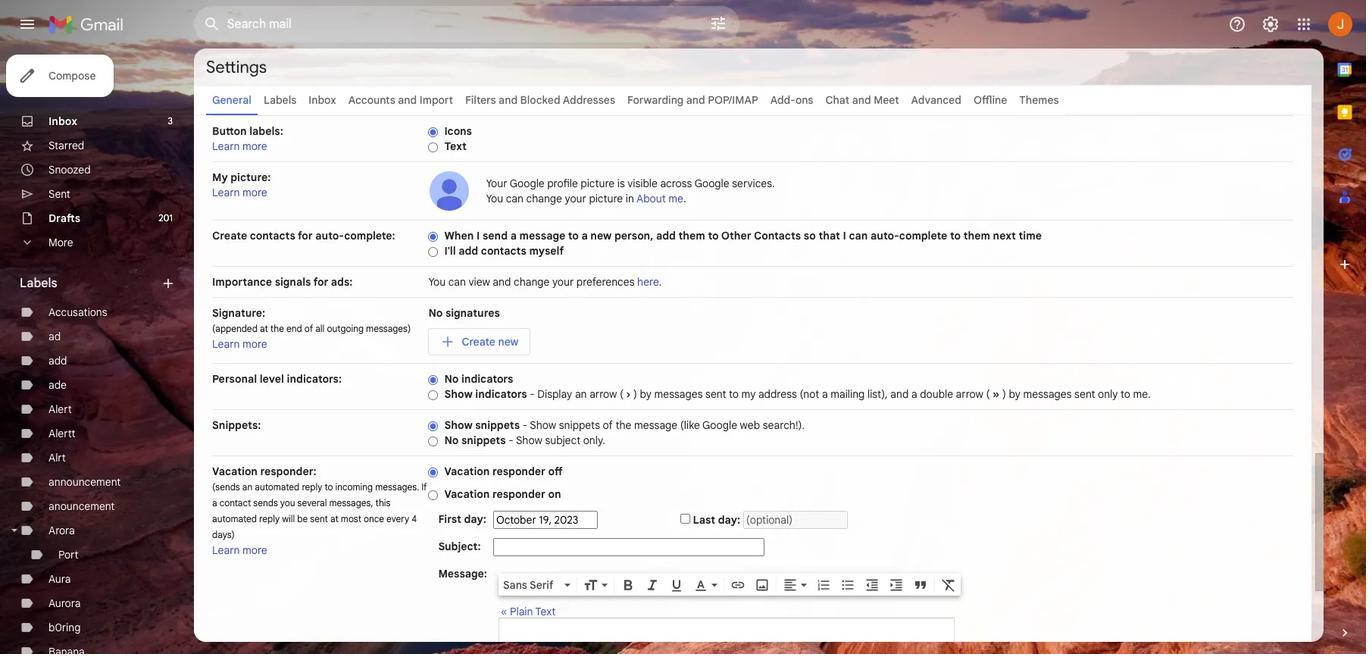 Task type: locate. For each thing, give the bounding box(es) containing it.
1 horizontal spatial .
[[684, 192, 686, 205]]

if
[[422, 481, 427, 493]]

1 horizontal spatial add
[[459, 244, 478, 258]]

outgoing
[[327, 323, 364, 334]]

view
[[469, 275, 490, 289]]

more inside signature: (appended at the end of all outgoing messages) learn more
[[243, 337, 267, 351]]

your down myself
[[552, 275, 574, 289]]

0 horizontal spatial reply
[[259, 513, 280, 525]]

contacts up importance signals for ads:
[[250, 229, 295, 243]]

button
[[212, 124, 247, 138]]

1 auto- from the left
[[315, 229, 344, 243]]

other
[[721, 229, 752, 243]]

by right the » at the bottom
[[1009, 387, 1021, 401]]

1 horizontal spatial new
[[591, 229, 612, 243]]

add down when
[[459, 244, 478, 258]]

no left the signatures
[[429, 306, 443, 320]]

1 vertical spatial .
[[659, 275, 662, 289]]

i right that
[[843, 229, 847, 243]]

messages up the (like
[[654, 387, 703, 401]]

) right the » at the bottom
[[1003, 387, 1007, 401]]

learn more link down days) in the bottom of the page
[[212, 543, 267, 557]]

0 vertical spatial your
[[565, 192, 587, 205]]

0 horizontal spatial of
[[305, 323, 313, 334]]

2 by from the left
[[1009, 387, 1021, 401]]

(like
[[680, 418, 700, 432]]

reply up the several
[[302, 481, 322, 493]]

only
[[1098, 387, 1118, 401]]

arrow left ›
[[590, 387, 617, 401]]

0 vertical spatial change
[[526, 192, 562, 205]]

at left most
[[330, 513, 339, 525]]

contacts
[[250, 229, 295, 243], [481, 244, 527, 258]]

I'll add contacts myself radio
[[429, 246, 438, 258]]

the left end at left
[[270, 323, 284, 334]]

0 vertical spatial create
[[212, 229, 247, 243]]

inbox inside 'labels' navigation
[[49, 114, 77, 128]]

1 vertical spatial an
[[242, 481, 253, 493]]

snippets up no snippets - show subject only. on the left of page
[[475, 418, 520, 432]]

compose
[[49, 69, 96, 83]]

0 horizontal spatial can
[[448, 275, 466, 289]]

and right list),
[[891, 387, 909, 401]]

can left view
[[448, 275, 466, 289]]

1 horizontal spatial reply
[[302, 481, 322, 493]]

contact
[[220, 497, 251, 509]]

snippets up vacation responder off
[[462, 434, 506, 447]]

1 vertical spatial for
[[314, 275, 328, 289]]

learn down button
[[212, 139, 240, 153]]

1 horizontal spatial create
[[462, 335, 496, 349]]

services.
[[732, 177, 775, 190]]

by right ›
[[640, 387, 652, 401]]

inbox right labels link
[[309, 93, 336, 107]]

my
[[742, 387, 756, 401]]

signature:
[[212, 306, 265, 320]]

0 vertical spatial inbox
[[309, 93, 336, 107]]

0 vertical spatial of
[[305, 323, 313, 334]]

no for no signatures
[[429, 306, 443, 320]]

- left display
[[530, 387, 535, 401]]

and for accounts
[[398, 93, 417, 107]]

Search mail text field
[[227, 17, 667, 32]]

i left send
[[477, 229, 480, 243]]

1 horizontal spatial by
[[1009, 387, 1021, 401]]

Last day: text field
[[743, 511, 848, 529]]

more down picture:
[[243, 186, 267, 199]]

picture left is
[[581, 177, 615, 190]]

more down sends
[[243, 543, 267, 557]]

reply down sends
[[259, 513, 280, 525]]

0 horizontal spatial an
[[242, 481, 253, 493]]

0 vertical spatial the
[[270, 323, 284, 334]]

and right view
[[493, 275, 511, 289]]

1 ( from the left
[[620, 387, 624, 401]]

you inside your google profile picture is visible across google services. you can change your picture in about me .
[[486, 192, 503, 205]]

0 horizontal spatial by
[[640, 387, 652, 401]]

First day: text field
[[493, 511, 598, 529]]

0 vertical spatial reply
[[302, 481, 322, 493]]

new down the signatures
[[498, 335, 519, 349]]

learn down the my at the top
[[212, 186, 240, 199]]

italic ‪(⌘i)‬ image
[[645, 577, 660, 593]]

1 vertical spatial create
[[462, 335, 496, 349]]

3 more from the top
[[243, 337, 267, 351]]

0 horizontal spatial i
[[477, 229, 480, 243]]

no right no snippets radio on the bottom of the page
[[444, 434, 459, 447]]

0 horizontal spatial at
[[260, 323, 268, 334]]

0 vertical spatial contacts
[[250, 229, 295, 243]]

0 vertical spatial .
[[684, 192, 686, 205]]

1 horizontal spatial inbox
[[309, 93, 336, 107]]

Show indicators radio
[[429, 389, 438, 401]]

a left double
[[912, 387, 918, 401]]

vacation up (sends
[[212, 465, 258, 478]]

snoozed
[[49, 163, 91, 177]]

sent link
[[49, 187, 70, 201]]

message left the (like
[[634, 418, 678, 432]]

1 horizontal spatial them
[[964, 229, 991, 243]]

1 horizontal spatial auto-
[[871, 229, 900, 243]]

and for chat
[[852, 93, 871, 107]]

1 vertical spatial you
[[429, 275, 446, 289]]

No indicators radio
[[429, 374, 438, 386]]

an up contact
[[242, 481, 253, 493]]

create inside create new button
[[462, 335, 496, 349]]

1 horizontal spatial sent
[[706, 387, 726, 401]]

sans serif option
[[500, 577, 562, 593]]

1 i from the left
[[477, 229, 480, 243]]

1 horizontal spatial you
[[486, 192, 503, 205]]

learn inside my picture: learn more
[[212, 186, 240, 199]]

you down i'll add contacts myself option
[[429, 275, 446, 289]]

1 horizontal spatial can
[[506, 192, 524, 205]]

day: right first
[[464, 512, 487, 526]]

more inside button labels: learn more
[[243, 139, 267, 153]]

1 horizontal spatial an
[[575, 387, 587, 401]]

tab list
[[1324, 49, 1367, 600]]

labels down more
[[20, 276, 57, 291]]

0 horizontal spatial add
[[49, 354, 67, 368]]

1 vertical spatial contacts
[[481, 244, 527, 258]]

drafts
[[49, 211, 80, 225]]

indent more ‪(⌘])‬ image
[[889, 577, 904, 593]]

automated up you
[[255, 481, 300, 493]]

be
[[297, 513, 308, 525]]

indicators for show
[[475, 387, 527, 401]]

import
[[420, 93, 453, 107]]

to up the several
[[325, 481, 333, 493]]

1 learn from the top
[[212, 139, 240, 153]]

1 horizontal spatial for
[[314, 275, 328, 289]]

0 horizontal spatial new
[[498, 335, 519, 349]]

and for filters
[[499, 93, 518, 107]]

more down labels:
[[243, 139, 267, 153]]

« plain text
[[501, 605, 556, 618]]

0 horizontal spatial (
[[620, 387, 624, 401]]

0 horizontal spatial .
[[659, 275, 662, 289]]

( left the » at the bottom
[[987, 387, 990, 401]]

insert image image
[[755, 577, 770, 593]]

create new button
[[429, 328, 531, 355]]

and for forwarding
[[687, 93, 705, 107]]

2 vertical spatial -
[[509, 434, 514, 447]]

0 vertical spatial an
[[575, 387, 587, 401]]

arora
[[49, 524, 75, 537]]

a up i'll add contacts myself on the top of the page
[[511, 229, 517, 243]]

bulleted list ‪(⌘⇧8)‬ image
[[841, 577, 856, 593]]

preferences
[[577, 275, 635, 289]]

1 horizontal spatial messages
[[1024, 387, 1072, 401]]

0 vertical spatial labels
[[264, 93, 297, 107]]

responder
[[493, 465, 546, 478], [493, 487, 546, 501]]

When I send a message to a new person, add them to Other Contacts so that I can auto-complete to them next time radio
[[429, 231, 438, 242]]

sent
[[706, 387, 726, 401], [1075, 387, 1096, 401], [310, 513, 328, 525]]

across
[[660, 177, 692, 190]]

more button
[[0, 230, 182, 255]]

them left next in the top right of the page
[[964, 229, 991, 243]]

change down profile
[[526, 192, 562, 205]]

4 more from the top
[[243, 543, 267, 557]]

0 vertical spatial no
[[429, 306, 443, 320]]

create
[[212, 229, 247, 243], [462, 335, 496, 349]]

will
[[282, 513, 295, 525]]

labels inside 'labels' navigation
[[20, 276, 57, 291]]

0 horizontal spatial auto-
[[315, 229, 344, 243]]

1 horizontal spatial i
[[843, 229, 847, 243]]

messages right the » at the bottom
[[1024, 387, 1072, 401]]

more inside "vacation responder: (sends an automated reply to incoming messages. if a contact sends you several messages, this automated reply will be sent at most once every 4 days) learn more"
[[243, 543, 267, 557]]

of left all
[[305, 323, 313, 334]]

0 horizontal spatial labels
[[20, 276, 57, 291]]

sent left only
[[1075, 387, 1096, 401]]

indent less ‪(⌘[)‬ image
[[865, 577, 880, 593]]

4 learn from the top
[[212, 543, 240, 557]]

Show snippets radio
[[429, 421, 438, 432]]

an right display
[[575, 387, 587, 401]]

for up signals
[[298, 229, 313, 243]]

1 horizontal spatial -
[[523, 418, 528, 432]]

every
[[387, 513, 409, 525]]

learn more link down button
[[212, 139, 267, 153]]

of up only.
[[603, 418, 613, 432]]

2 learn more link from the top
[[212, 186, 267, 199]]

at inside "vacation responder: (sends an automated reply to incoming messages. if a contact sends you several messages, this automated reply will be sent at most once every 4 days) learn more"
[[330, 513, 339, 525]]

of for snippets
[[603, 418, 613, 432]]

0 horizontal spatial contacts
[[250, 229, 295, 243]]

1 vertical spatial add
[[459, 244, 478, 258]]

blocked
[[520, 93, 561, 107]]

1 horizontal spatial arrow
[[956, 387, 984, 401]]

change inside your google profile picture is visible across google services. you can change your picture in about me .
[[526, 192, 562, 205]]

add right the person,
[[656, 229, 676, 243]]

. down across
[[684, 192, 686, 205]]

indicators down 'no indicators'
[[475, 387, 527, 401]]

0 horizontal spatial them
[[679, 229, 706, 243]]

a down (sends
[[212, 497, 217, 509]]

labels up labels:
[[264, 93, 297, 107]]

at right (appended
[[260, 323, 268, 334]]

2 horizontal spatial add
[[656, 229, 676, 243]]

1 ) from the left
[[634, 387, 637, 401]]

0 horizontal spatial messages
[[654, 387, 703, 401]]

1 responder from the top
[[493, 465, 546, 478]]

inbox link right labels link
[[309, 93, 336, 107]]

1 vertical spatial new
[[498, 335, 519, 349]]

1 more from the top
[[243, 139, 267, 153]]

0 horizontal spatial message
[[520, 229, 566, 243]]

(appended
[[212, 323, 258, 334]]

responder down vacation responder off
[[493, 487, 546, 501]]

a
[[511, 229, 517, 243], [582, 229, 588, 243], [822, 387, 828, 401], [912, 387, 918, 401], [212, 497, 217, 509]]

contacts down send
[[481, 244, 527, 258]]

0 vertical spatial you
[[486, 192, 503, 205]]

can down your
[[506, 192, 524, 205]]

learn down days) in the bottom of the page
[[212, 543, 240, 557]]

contacts
[[754, 229, 801, 243]]

auto- up ads:
[[315, 229, 344, 243]]

0 vertical spatial indicators
[[462, 372, 513, 386]]

for
[[298, 229, 313, 243], [314, 275, 328, 289]]

can
[[506, 192, 524, 205], [849, 229, 868, 243], [448, 275, 466, 289]]

1 horizontal spatial of
[[603, 418, 613, 432]]

Vacation responder off radio
[[429, 467, 438, 478]]

the down ›
[[616, 418, 632, 432]]

message
[[520, 229, 566, 243], [634, 418, 678, 432]]

sent right the be on the bottom left of the page
[[310, 513, 328, 525]]

of inside signature: (appended at the end of all outgoing messages) learn more
[[305, 323, 313, 334]]

0 horizontal spatial sent
[[310, 513, 328, 525]]

0 vertical spatial message
[[520, 229, 566, 243]]

the
[[270, 323, 284, 334], [616, 418, 632, 432]]

0 vertical spatial inbox link
[[309, 93, 336, 107]]

2 ) from the left
[[1003, 387, 1007, 401]]

2 them from the left
[[964, 229, 991, 243]]

1 horizontal spatial the
[[616, 418, 632, 432]]

complete
[[900, 229, 948, 243]]

1 vertical spatial inbox link
[[49, 114, 77, 128]]

day: for last day:
[[718, 513, 741, 527]]

all
[[315, 323, 325, 334]]

show left 'subject'
[[516, 434, 543, 447]]

3 learn more link from the top
[[212, 337, 267, 351]]

and left "pop/imap"
[[687, 93, 705, 107]]

) right ›
[[634, 387, 637, 401]]

day: right last
[[718, 513, 741, 527]]

more
[[243, 139, 267, 153], [243, 186, 267, 199], [243, 337, 267, 351], [243, 543, 267, 557]]

more down (appended
[[243, 337, 267, 351]]

and right chat
[[852, 93, 871, 107]]

and right filters
[[499, 93, 518, 107]]

Icons radio
[[429, 126, 438, 138]]

incoming
[[335, 481, 373, 493]]

2 learn from the top
[[212, 186, 240, 199]]

snoozed link
[[49, 163, 91, 177]]

1 horizontal spatial (
[[987, 387, 990, 401]]

vacation for vacation responder on
[[444, 487, 490, 501]]

my picture: learn more
[[212, 171, 271, 199]]

2 messages from the left
[[1024, 387, 1072, 401]]

1 horizontal spatial day:
[[718, 513, 741, 527]]

no indicators
[[444, 372, 513, 386]]

2 horizontal spatial -
[[530, 387, 535, 401]]

no
[[429, 306, 443, 320], [444, 372, 459, 386], [444, 434, 459, 447]]

0 horizontal spatial for
[[298, 229, 313, 243]]

sent inside "vacation responder: (sends an automated reply to incoming messages. if a contact sends you several messages, this automated reply will be sent at most once every 4 days) learn more"
[[310, 513, 328, 525]]

1 vertical spatial -
[[523, 418, 528, 432]]

add-ons link
[[771, 93, 814, 107]]

0 vertical spatial responder
[[493, 465, 546, 478]]

None search field
[[194, 6, 740, 42]]

to left me.
[[1121, 387, 1131, 401]]

general
[[212, 93, 252, 107]]

chat and meet
[[826, 93, 899, 107]]

-
[[530, 387, 535, 401], [523, 418, 528, 432], [509, 434, 514, 447]]

serif
[[530, 578, 554, 592]]

quote ‪(⌘⇧9)‬ image
[[913, 577, 928, 593]]

1 horizontal spatial inbox link
[[309, 93, 336, 107]]

inbox up starred
[[49, 114, 77, 128]]

advanced
[[912, 93, 962, 107]]

aura
[[49, 572, 71, 586]]

importance
[[212, 275, 272, 289]]

search!).
[[763, 418, 805, 432]]

can right that
[[849, 229, 868, 243]]

your down profile
[[565, 192, 587, 205]]

0 vertical spatial new
[[591, 229, 612, 243]]

2 vertical spatial no
[[444, 434, 459, 447]]

personal
[[212, 372, 257, 386]]

alrt link
[[49, 451, 66, 465]]

learn down (appended
[[212, 337, 240, 351]]

1 horizontal spatial message
[[634, 418, 678, 432]]

ad
[[49, 330, 61, 343]]

1 horizontal spatial contacts
[[481, 244, 527, 258]]

learn more link down (appended
[[212, 337, 267, 351]]

to left the my
[[729, 387, 739, 401]]

0 horizontal spatial the
[[270, 323, 284, 334]]

create down the signatures
[[462, 335, 496, 349]]

0 vertical spatial for
[[298, 229, 313, 243]]

about
[[637, 192, 666, 205]]

1 vertical spatial labels
[[20, 276, 57, 291]]

add up ade link
[[49, 354, 67, 368]]

them
[[679, 229, 706, 243], [964, 229, 991, 243]]

0 vertical spatial add
[[656, 229, 676, 243]]

4
[[412, 513, 417, 525]]

2 vertical spatial add
[[49, 354, 67, 368]]

i
[[477, 229, 480, 243], [843, 229, 847, 243]]

support image
[[1229, 15, 1247, 33]]

automated down contact
[[212, 513, 257, 525]]

remove formatting ‪(⌘\)‬ image
[[941, 577, 957, 593]]

you down your
[[486, 192, 503, 205]]

sent left the my
[[706, 387, 726, 401]]

0 horizontal spatial day:
[[464, 512, 487, 526]]

snippets:
[[212, 418, 261, 432]]

vacation right vacation responder off "option"
[[444, 465, 490, 478]]

1 vertical spatial of
[[603, 418, 613, 432]]

chat
[[826, 93, 850, 107]]

learn more link down picture:
[[212, 186, 267, 199]]

0 vertical spatial at
[[260, 323, 268, 334]]

labels for "labels" heading
[[20, 276, 57, 291]]

search mail image
[[199, 11, 226, 38]]

them down me
[[679, 229, 706, 243]]

0 horizontal spatial inbox link
[[49, 114, 77, 128]]

2 more from the top
[[243, 186, 267, 199]]

Subject text field
[[493, 538, 765, 556]]

here
[[637, 275, 659, 289]]

google right your
[[510, 177, 545, 190]]

the inside signature: (appended at the end of all outgoing messages) learn more
[[270, 323, 284, 334]]

2 responder from the top
[[493, 487, 546, 501]]

( left ›
[[620, 387, 624, 401]]

that
[[819, 229, 841, 243]]

inbox link up starred
[[49, 114, 77, 128]]

auto- right that
[[871, 229, 900, 243]]

learn
[[212, 139, 240, 153], [212, 186, 240, 199], [212, 337, 240, 351], [212, 543, 240, 557]]

1 horizontal spatial at
[[330, 513, 339, 525]]

by
[[640, 387, 652, 401], [1009, 387, 1021, 401]]

1 vertical spatial change
[[514, 275, 550, 289]]

3 learn from the top
[[212, 337, 240, 351]]

last day:
[[693, 513, 741, 527]]

0 horizontal spatial create
[[212, 229, 247, 243]]

to down profile
[[568, 229, 579, 243]]

icons
[[444, 124, 472, 138]]

alrt
[[49, 451, 66, 465]]

change down myself
[[514, 275, 550, 289]]

1 vertical spatial no
[[444, 372, 459, 386]]

to right complete
[[950, 229, 961, 243]]

Vacation responder on radio
[[429, 489, 438, 501]]

for for contacts
[[298, 229, 313, 243]]

vacation inside "vacation responder: (sends an automated reply to incoming messages. if a contact sends you several messages, this automated reply will be sent at most once every 4 days) learn more"
[[212, 465, 258, 478]]

1 horizontal spatial )
[[1003, 387, 1007, 401]]

person,
[[615, 229, 654, 243]]

1 horizontal spatial labels
[[264, 93, 297, 107]]

1 vertical spatial message
[[634, 418, 678, 432]]

1 vertical spatial inbox
[[49, 114, 77, 128]]

accounts
[[348, 93, 395, 107]]



Task type: describe. For each thing, give the bounding box(es) containing it.
responder:
[[260, 465, 317, 478]]

time
[[1019, 229, 1042, 243]]

learn inside signature: (appended at the end of all outgoing messages) learn more
[[212, 337, 240, 351]]

responder for on
[[493, 487, 546, 501]]

labels for labels link
[[264, 93, 297, 107]]

at inside signature: (appended at the end of all outgoing messages) learn more
[[260, 323, 268, 334]]

profile
[[547, 177, 578, 190]]

off
[[548, 465, 563, 478]]

when
[[444, 229, 474, 243]]

ons
[[796, 93, 814, 107]]

sends
[[253, 497, 278, 509]]

an inside "vacation responder: (sends an automated reply to incoming messages. if a contact sends you several messages, this automated reply will be sent at most once every 4 days) learn more"
[[242, 481, 253, 493]]

inbox link inside 'labels' navigation
[[49, 114, 77, 128]]

picture:
[[231, 171, 271, 184]]

1 vertical spatial reply
[[259, 513, 280, 525]]

show right the show snippets radio
[[444, 418, 473, 432]]

end
[[286, 323, 302, 334]]

filters and blocked addresses
[[465, 93, 616, 107]]

bold ‪(⌘b)‬ image
[[621, 577, 636, 593]]

sans serif
[[503, 578, 554, 592]]

2 i from the left
[[843, 229, 847, 243]]

show snippets - show snippets of the message (like google web search!).
[[444, 418, 805, 432]]

to left other at the top
[[708, 229, 719, 243]]

my
[[212, 171, 228, 184]]

pop/imap
[[708, 93, 759, 107]]

google right the (like
[[703, 418, 738, 432]]

add inside 'labels' navigation
[[49, 354, 67, 368]]

add-
[[771, 93, 796, 107]]

to inside "vacation responder: (sends an automated reply to incoming messages. if a contact sends you several messages, this automated reply will be sent at most once every 4 days) learn more"
[[325, 481, 333, 493]]

main menu image
[[18, 15, 36, 33]]

personal level indicators:
[[212, 372, 342, 386]]

›
[[627, 387, 631, 401]]

your
[[486, 177, 507, 190]]

web
[[740, 418, 760, 432]]

general link
[[212, 93, 252, 107]]

snippets up only.
[[559, 418, 600, 432]]

drafts link
[[49, 211, 80, 225]]

- for display an arrow (
[[530, 387, 535, 401]]

double
[[920, 387, 954, 401]]

accusations
[[49, 305, 107, 319]]

messages)
[[366, 323, 411, 334]]

about me link
[[637, 192, 684, 205]]

1 learn more link from the top
[[212, 139, 267, 153]]

more inside my picture: learn more
[[243, 186, 267, 199]]

offline
[[974, 93, 1008, 107]]

1 vertical spatial automated
[[212, 513, 257, 525]]

a left the person,
[[582, 229, 588, 243]]

1 messages from the left
[[654, 387, 703, 401]]

(sends
[[212, 481, 240, 493]]

arora link
[[49, 524, 75, 537]]

b0ring link
[[49, 621, 81, 634]]

of for end
[[305, 323, 313, 334]]

port link
[[58, 548, 79, 562]]

accounts and import link
[[348, 93, 453, 107]]

b0ring
[[49, 621, 81, 634]]

create for create contacts for auto-complete:
[[212, 229, 247, 243]]

ad link
[[49, 330, 61, 343]]

signatures
[[446, 306, 500, 320]]

next
[[993, 229, 1016, 243]]

in
[[626, 192, 634, 205]]

labels:
[[249, 124, 283, 138]]

labels navigation
[[0, 49, 194, 654]]

2 horizontal spatial can
[[849, 229, 868, 243]]

Text radio
[[429, 142, 438, 153]]

1 by from the left
[[640, 387, 652, 401]]

once
[[364, 513, 384, 525]]

Vacation responder text field
[[499, 626, 954, 654]]

2 auto- from the left
[[871, 229, 900, 243]]

advanced search options image
[[703, 8, 734, 39]]

subject
[[545, 434, 581, 447]]

anouncement
[[49, 499, 115, 513]]

vacation for vacation responder off
[[444, 465, 490, 478]]

can inside your google profile picture is visible across google services. you can change your picture in about me .
[[506, 192, 524, 205]]

aura link
[[49, 572, 71, 586]]

learn inside "vacation responder: (sends an automated reply to incoming messages. if a contact sends you several messages, this automated reply will be sent at most once every 4 days) learn more"
[[212, 543, 240, 557]]

show up no snippets - show subject only. on the left of page
[[530, 418, 556, 432]]

1 them from the left
[[679, 229, 706, 243]]

labels link
[[264, 93, 297, 107]]

show right show indicators radio
[[444, 387, 473, 401]]

no signatures
[[429, 306, 500, 320]]

snippets for show subject only.
[[462, 434, 506, 447]]

201
[[159, 212, 173, 224]]

list),
[[868, 387, 888, 401]]

starred
[[49, 139, 84, 152]]

0 vertical spatial automated
[[255, 481, 300, 493]]

add link
[[49, 354, 67, 368]]

1 vertical spatial your
[[552, 275, 574, 289]]

a inside "vacation responder: (sends an automated reply to incoming messages. if a contact sends you several messages, this automated reply will be sent at most once every 4 days) learn more"
[[212, 497, 217, 509]]

days)
[[212, 529, 235, 540]]

anouncement link
[[49, 499, 115, 513]]

offline link
[[974, 93, 1008, 107]]

first
[[438, 512, 462, 526]]

responder for off
[[493, 465, 546, 478]]

message:
[[438, 567, 487, 581]]

indicators for no
[[462, 372, 513, 386]]

address
[[759, 387, 797, 401]]

day: for first day:
[[464, 512, 487, 526]]

themes
[[1020, 93, 1059, 107]]

create contacts for auto-complete:
[[212, 229, 395, 243]]

ads:
[[331, 275, 353, 289]]

(not
[[800, 387, 820, 401]]

for for signals
[[314, 275, 328, 289]]

me.
[[1134, 387, 1151, 401]]

snippets for show snippets of the message (like google web search!).
[[475, 418, 520, 432]]

link ‪(⌘k)‬ image
[[731, 577, 746, 593]]

advanced link
[[912, 93, 962, 107]]

add-ons
[[771, 93, 814, 107]]

on
[[548, 487, 561, 501]]

1 vertical spatial picture
[[589, 192, 623, 205]]

create for create new
[[462, 335, 496, 349]]

settings
[[206, 56, 267, 77]]

alert
[[49, 402, 72, 416]]

picture image
[[429, 170, 471, 212]]

ade
[[49, 378, 67, 392]]

»
[[993, 387, 1000, 401]]

Last day: checkbox
[[681, 514, 690, 524]]

your google profile picture is visible across google services. you can change your picture in about me .
[[486, 177, 775, 205]]

accusations link
[[49, 305, 107, 319]]

i'll
[[444, 244, 456, 258]]

. inside your google profile picture is visible across google services. you can change your picture in about me .
[[684, 192, 686, 205]]

you
[[280, 497, 295, 509]]

vacation responder on
[[444, 487, 561, 501]]

this
[[376, 497, 391, 509]]

no for no indicators
[[444, 372, 459, 386]]

underline ‪(⌘u)‬ image
[[669, 578, 684, 593]]

signature: (appended at the end of all outgoing messages) learn more
[[212, 306, 411, 351]]

2 arrow from the left
[[956, 387, 984, 401]]

your inside your google profile picture is visible across google services. you can change your picture in about me .
[[565, 192, 587, 205]]

- for show subject only.
[[509, 434, 514, 447]]

0 vertical spatial picture
[[581, 177, 615, 190]]

subject:
[[438, 540, 481, 553]]

2 horizontal spatial sent
[[1075, 387, 1096, 401]]

gmail image
[[49, 9, 131, 39]]

new inside button
[[498, 335, 519, 349]]

most
[[341, 513, 362, 525]]

settings image
[[1262, 15, 1280, 33]]

messages,
[[329, 497, 373, 509]]

you can view and change your preferences here .
[[429, 275, 662, 289]]

vacation for vacation responder: (sends an automated reply to incoming messages. if a contact sends you several messages, this automated reply will be sent at most once every 4 days) learn more
[[212, 465, 258, 478]]

ade link
[[49, 378, 67, 392]]

so
[[804, 229, 816, 243]]

inbox for inbox 'link' inside the 'labels' navigation
[[49, 114, 77, 128]]

- for show snippets of the message (like google web search!).
[[523, 418, 528, 432]]

numbered list ‪(⌘⇧7)‬ image
[[816, 577, 831, 593]]

google right across
[[695, 177, 730, 190]]

inbox for the right inbox 'link'
[[309, 93, 336, 107]]

learn inside button labels: learn more
[[212, 139, 240, 153]]

aurora link
[[49, 597, 81, 610]]

labels heading
[[20, 276, 161, 291]]

2 ( from the left
[[987, 387, 990, 401]]

alertt
[[49, 427, 75, 440]]

4 learn more link from the top
[[212, 543, 267, 557]]

a right (not
[[822, 387, 828, 401]]

formatting options toolbar
[[499, 574, 961, 596]]

No snippets radio
[[429, 436, 438, 447]]

1 arrow from the left
[[590, 387, 617, 401]]

forwarding and pop/imap link
[[628, 93, 759, 107]]



Task type: vqa. For each thing, say whether or not it's contained in the screenshot.
top "as"
no



